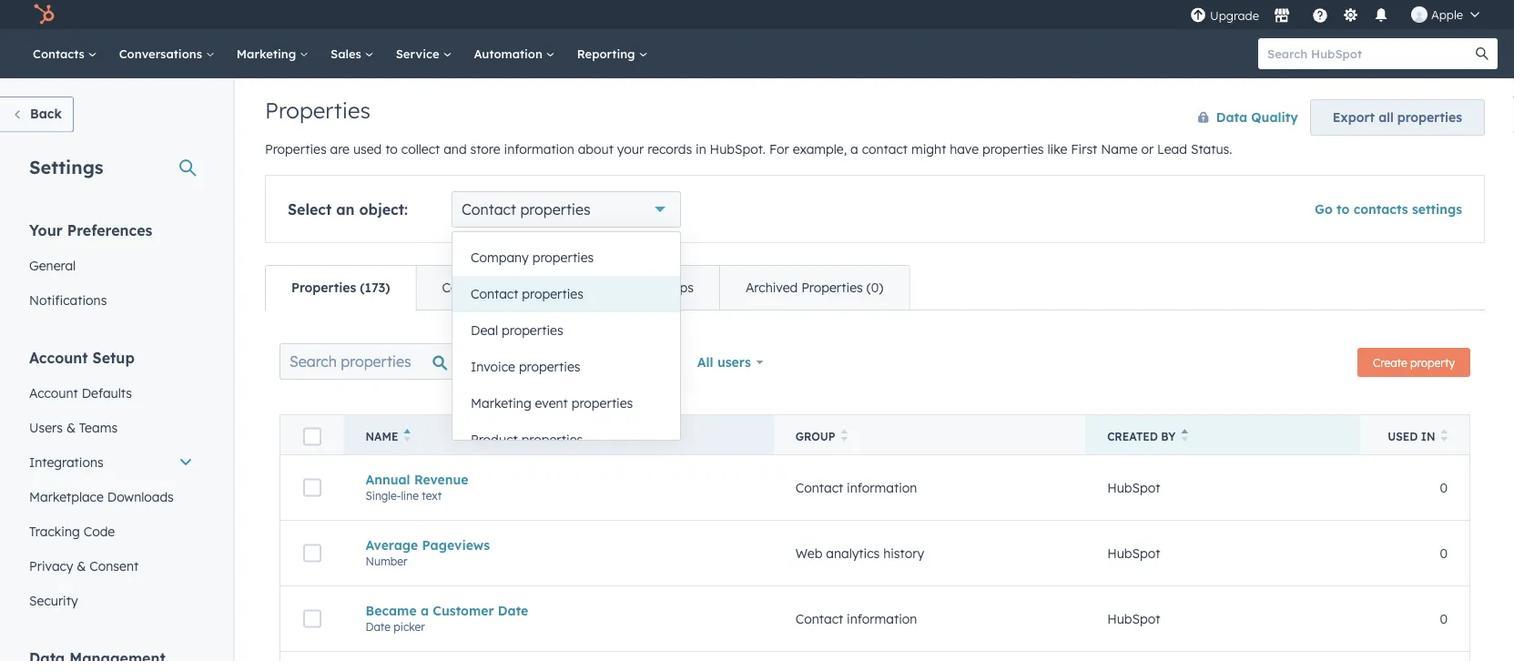 Task type: describe. For each thing, give the bounding box(es) containing it.
contacts
[[33, 46, 88, 61]]

conversations
[[119, 46, 206, 61]]

properties left (0)
[[801, 280, 863, 295]]

create property button
[[1358, 348, 1470, 377]]

revenue
[[414, 471, 468, 487]]

annual
[[366, 471, 410, 487]]

store
[[470, 141, 500, 157]]

became a customer date date picker
[[366, 603, 528, 633]]

press to sort. image for group
[[841, 429, 848, 442]]

defaults
[[82, 385, 132, 401]]

properties up groups
[[502, 322, 563, 338]]

sales
[[331, 46, 365, 61]]

contacts
[[1354, 201, 1408, 217]]

code
[[83, 523, 115, 539]]

conditional property logic link
[[416, 266, 624, 310]]

contact down web
[[796, 611, 843, 627]]

tracking code link
[[18, 514, 204, 549]]

name button
[[344, 415, 774, 455]]

picker
[[394, 620, 425, 633]]

marketing for marketing
[[237, 46, 300, 61]]

properties down company properties button
[[522, 286, 584, 302]]

service link
[[385, 29, 463, 78]]

first
[[1071, 141, 1097, 157]]

press to sort. image
[[1441, 429, 1448, 442]]

hubspot for date
[[1107, 611, 1160, 627]]

settings image
[[1342, 8, 1359, 24]]

company
[[471, 249, 529, 265]]

bob builder image
[[1411, 6, 1428, 23]]

contact inside popup button
[[462, 200, 516, 219]]

all for all field types
[[574, 353, 590, 369]]

apple
[[1431, 7, 1463, 22]]

created by
[[1107, 430, 1176, 443]]

lead
[[1157, 141, 1187, 157]]

hubspot.
[[710, 141, 766, 157]]

data
[[1216, 109, 1247, 125]]

records
[[647, 141, 692, 157]]

all users button
[[685, 343, 775, 381]]

teams
[[79, 419, 118, 435]]

properties (173) link
[[266, 266, 416, 310]]

company properties button
[[453, 239, 680, 276]]

group
[[796, 430, 835, 443]]

marketing link
[[226, 29, 320, 78]]

data quality
[[1216, 109, 1298, 125]]

used
[[1388, 430, 1418, 443]]

groups
[[494, 353, 538, 369]]

service
[[396, 46, 443, 61]]

properties for properties are used to collect and store information about your records in hubspot. for example, a contact might have properties like first name or lead status.
[[265, 141, 326, 157]]

properties down marketing event properties
[[521, 432, 583, 448]]

upgrade image
[[1190, 8, 1206, 24]]

users
[[29, 419, 63, 435]]

account for account defaults
[[29, 385, 78, 401]]

used in
[[1388, 430, 1435, 443]]

users & teams link
[[18, 410, 204, 445]]

a inside became a customer date date picker
[[421, 603, 429, 618]]

notifications image
[[1373, 8, 1389, 25]]

or
[[1141, 141, 1154, 157]]

apple button
[[1400, 0, 1490, 29]]

all for all groups
[[473, 353, 490, 369]]

all
[[1379, 109, 1394, 125]]

contact properties inside popup button
[[462, 200, 591, 219]]

customer
[[433, 603, 494, 618]]

contact properties button
[[453, 276, 680, 312]]

in
[[1421, 430, 1435, 443]]

properties inside button
[[519, 359, 580, 375]]

all groups button
[[462, 343, 562, 380]]

event
[[535, 395, 568, 411]]

Search search field
[[280, 343, 462, 380]]

field
[[594, 353, 622, 369]]

web analytics history
[[796, 545, 924, 561]]

annual revenue button
[[366, 471, 752, 487]]

select an object:
[[288, 200, 408, 219]]

groups link
[[624, 266, 719, 310]]

hubspot for line
[[1107, 480, 1160, 496]]

average pageviews button
[[366, 537, 752, 553]]

invoice properties button
[[453, 349, 680, 385]]

ascending sort. press to sort descending. element
[[404, 429, 411, 444]]

contacts link
[[22, 29, 108, 78]]

help image
[[1312, 8, 1328, 25]]

contact inside button
[[471, 286, 518, 302]]

invoice properties
[[471, 359, 580, 375]]

properties for properties (173)
[[291, 280, 356, 295]]

used
[[353, 141, 382, 157]]

marketplaces image
[[1274, 8, 1290, 25]]

quality
[[1251, 109, 1298, 125]]

marketing for marketing event properties
[[471, 395, 531, 411]]

became a customer date button
[[366, 603, 752, 618]]

0 for line
[[1440, 480, 1448, 496]]

automation
[[474, 46, 546, 61]]

all groups
[[473, 353, 538, 369]]

search image
[[1476, 47, 1489, 60]]

go
[[1315, 201, 1333, 217]]

notifications button
[[1366, 0, 1397, 29]]

1 vertical spatial date
[[366, 620, 391, 633]]

marketplace downloads link
[[18, 479, 204, 514]]

search button
[[1467, 38, 1498, 69]]

analytics
[[826, 545, 880, 561]]

back
[[30, 106, 62, 122]]

properties left like
[[982, 141, 1044, 157]]

line
[[401, 489, 419, 502]]

web
[[796, 545, 822, 561]]

single-
[[366, 489, 401, 502]]

marketing event properties button
[[453, 385, 680, 422]]

go to contacts settings
[[1315, 201, 1462, 217]]

1 horizontal spatial to
[[1337, 201, 1350, 217]]

information for became a customer date
[[847, 611, 917, 627]]

1 horizontal spatial a
[[850, 141, 858, 157]]



Task type: vqa. For each thing, say whether or not it's contained in the screenshot.
Have
yes



Task type: locate. For each thing, give the bounding box(es) containing it.
collect
[[401, 141, 440, 157]]

press to sort. image right group
[[841, 429, 848, 442]]

preferences
[[67, 221, 152, 239]]

tab panel
[[265, 310, 1485, 661]]

1 horizontal spatial property
[[1410, 356, 1455, 369]]

properties for properties
[[265, 97, 370, 124]]

1 vertical spatial hubspot
[[1107, 545, 1160, 561]]

create property
[[1373, 356, 1455, 369]]

2 vertical spatial hubspot
[[1107, 611, 1160, 627]]

1 vertical spatial 0
[[1440, 545, 1448, 561]]

1 vertical spatial &
[[77, 558, 86, 574]]

press to sort. element for created by
[[1181, 429, 1188, 444]]

press to sort. image inside group button
[[841, 429, 848, 442]]

press to sort. element inside group button
[[841, 429, 848, 444]]

tab list
[[265, 265, 910, 310]]

archived properties (0)
[[746, 280, 883, 295]]

all field types button
[[562, 343, 685, 380]]

account inside account defaults link
[[29, 385, 78, 401]]

contact properties up the company properties
[[462, 200, 591, 219]]

account for account setup
[[29, 348, 88, 366]]

contact down company at the top left
[[471, 286, 518, 302]]

0 horizontal spatial name
[[366, 430, 398, 443]]

0 vertical spatial name
[[1101, 141, 1138, 157]]

export all properties button
[[1310, 99, 1485, 136]]

might
[[911, 141, 946, 157]]

to right go
[[1337, 201, 1350, 217]]

1 horizontal spatial &
[[77, 558, 86, 574]]

marketplaces button
[[1263, 0, 1301, 29]]

0 horizontal spatial to
[[385, 141, 398, 157]]

notifications link
[[18, 283, 204, 317]]

contact down group
[[796, 480, 843, 496]]

0 horizontal spatial a
[[421, 603, 429, 618]]

marketplace downloads
[[29, 488, 174, 504]]

&
[[66, 419, 76, 435], [77, 558, 86, 574]]

properties
[[265, 97, 370, 124], [265, 141, 326, 157], [291, 280, 356, 295], [801, 280, 863, 295]]

information right store
[[504, 141, 574, 157]]

all left 'field'
[[574, 353, 590, 369]]

1 vertical spatial property
[[1410, 356, 1455, 369]]

contact up company at the top left
[[462, 200, 516, 219]]

& right users
[[66, 419, 76, 435]]

menu containing apple
[[1188, 0, 1492, 29]]

and
[[444, 141, 467, 157]]

your preferences element
[[18, 220, 204, 317]]

go to contacts settings button
[[1315, 201, 1462, 217]]

properties down 'field'
[[572, 395, 633, 411]]

integrations button
[[18, 445, 204, 479]]

2 0 from the top
[[1440, 545, 1448, 561]]

all inside 'popup button'
[[697, 354, 713, 370]]

press to sort. element right "in"
[[1441, 429, 1448, 444]]

your
[[617, 141, 644, 157]]

0 vertical spatial hubspot
[[1107, 480, 1160, 496]]

properties inside popup button
[[520, 200, 591, 219]]

marketing left the sales
[[237, 46, 300, 61]]

1 horizontal spatial press to sort. element
[[1181, 429, 1188, 444]]

contact information for became a customer date
[[796, 611, 917, 627]]

reporting link
[[566, 29, 659, 78]]

0 vertical spatial &
[[66, 419, 76, 435]]

0 vertical spatial marketing
[[237, 46, 300, 61]]

1 vertical spatial marketing
[[471, 395, 531, 411]]

pageviews
[[422, 537, 490, 553]]

types
[[626, 353, 661, 369]]

your preferences
[[29, 221, 152, 239]]

properties left (173)
[[291, 280, 356, 295]]

1 account from the top
[[29, 348, 88, 366]]

1 press to sort. image from the left
[[841, 429, 848, 442]]

3 0 from the top
[[1440, 611, 1448, 627]]

property inside tab list
[[514, 280, 566, 295]]

hubspot
[[1107, 480, 1160, 496], [1107, 545, 1160, 561], [1107, 611, 1160, 627]]

property for conditional
[[514, 280, 566, 295]]

0 vertical spatial property
[[514, 280, 566, 295]]

all for all users
[[697, 354, 713, 370]]

properties up are
[[265, 97, 370, 124]]

contact properties inside button
[[471, 286, 584, 302]]

contact information down analytics
[[796, 611, 917, 627]]

1 press to sort. element from the left
[[841, 429, 848, 444]]

2 hubspot from the top
[[1107, 545, 1160, 561]]

1 0 from the top
[[1440, 480, 1448, 496]]

2 contact information from the top
[[796, 611, 917, 627]]

1 horizontal spatial name
[[1101, 141, 1138, 157]]

press to sort. image
[[841, 429, 848, 442], [1181, 429, 1188, 442]]

0 horizontal spatial press to sort. image
[[841, 429, 848, 442]]

your
[[29, 221, 63, 239]]

logic
[[570, 280, 598, 295]]

automation link
[[463, 29, 566, 78]]

setup
[[92, 348, 135, 366]]

0 horizontal spatial &
[[66, 419, 76, 435]]

2 vertical spatial 0
[[1440, 611, 1448, 627]]

property for create
[[1410, 356, 1455, 369]]

0 vertical spatial to
[[385, 141, 398, 157]]

by
[[1161, 430, 1176, 443]]

marketing inside button
[[471, 395, 531, 411]]

0 vertical spatial date
[[498, 603, 528, 618]]

marketing inside 'link'
[[237, 46, 300, 61]]

privacy
[[29, 558, 73, 574]]

1 hubspot from the top
[[1107, 480, 1160, 496]]

press to sort. element right group
[[841, 429, 848, 444]]

contact
[[462, 200, 516, 219], [471, 286, 518, 302], [796, 480, 843, 496], [796, 611, 843, 627]]

account up account defaults
[[29, 348, 88, 366]]

& for privacy
[[77, 558, 86, 574]]

product
[[471, 432, 518, 448]]

properties left are
[[265, 141, 326, 157]]

1 vertical spatial contact information
[[796, 611, 917, 627]]

properties right all
[[1397, 109, 1462, 125]]

0 vertical spatial contact information
[[796, 480, 917, 496]]

export all properties
[[1333, 109, 1462, 125]]

0 horizontal spatial date
[[366, 620, 391, 633]]

information up history
[[847, 480, 917, 496]]

property right create
[[1410, 356, 1455, 369]]

deal properties
[[471, 322, 563, 338]]

press to sort. image inside the 'created by' button
[[1181, 429, 1188, 442]]

properties inside button
[[1397, 109, 1462, 125]]

date down became
[[366, 620, 391, 633]]

(173)
[[360, 280, 390, 295]]

2 horizontal spatial press to sort. element
[[1441, 429, 1448, 444]]

date right customer
[[498, 603, 528, 618]]

contact
[[862, 141, 908, 157]]

(0)
[[866, 280, 883, 295]]

Search HubSpot search field
[[1258, 38, 1481, 69]]

account
[[29, 348, 88, 366], [29, 385, 78, 401]]

number
[[366, 554, 407, 568]]

1 horizontal spatial marketing
[[471, 395, 531, 411]]

1 vertical spatial to
[[1337, 201, 1350, 217]]

0 vertical spatial 0
[[1440, 480, 1448, 496]]

all left users
[[697, 354, 713, 370]]

menu
[[1188, 0, 1492, 29]]

properties up logic
[[532, 249, 594, 265]]

press to sort. element right by
[[1181, 429, 1188, 444]]

contact properties down the company properties
[[471, 286, 584, 302]]

contact information for annual revenue
[[796, 480, 917, 496]]

integrations
[[29, 454, 104, 470]]

archived
[[746, 280, 798, 295]]

name left or
[[1101, 141, 1138, 157]]

3 hubspot from the top
[[1107, 611, 1160, 627]]

2 press to sort. image from the left
[[1181, 429, 1188, 442]]

0 horizontal spatial marketing
[[237, 46, 300, 61]]

security
[[29, 592, 78, 608]]

press to sort. element for used in
[[1441, 429, 1448, 444]]

0 vertical spatial a
[[850, 141, 858, 157]]

information for annual revenue
[[847, 480, 917, 496]]

select
[[288, 200, 332, 219]]

for
[[769, 141, 789, 157]]

users & teams
[[29, 419, 118, 435]]

1 vertical spatial a
[[421, 603, 429, 618]]

press to sort. element inside used in button
[[1441, 429, 1448, 444]]

0 vertical spatial account
[[29, 348, 88, 366]]

properties
[[1397, 109, 1462, 125], [982, 141, 1044, 157], [520, 200, 591, 219], [532, 249, 594, 265], [522, 286, 584, 302], [502, 322, 563, 338], [519, 359, 580, 375], [572, 395, 633, 411], [521, 432, 583, 448]]

help button
[[1305, 0, 1336, 29]]

account defaults link
[[18, 376, 204, 410]]

properties are used to collect and store information about your records in hubspot. for example, a contact might have properties like first name or lead status.
[[265, 141, 1232, 157]]

1 horizontal spatial date
[[498, 603, 528, 618]]

account up users
[[29, 385, 78, 401]]

sales link
[[320, 29, 385, 78]]

downloads
[[107, 488, 174, 504]]

contact information down group
[[796, 480, 917, 496]]

hubspot link
[[22, 4, 68, 25]]

like
[[1047, 141, 1067, 157]]

annual revenue single-line text
[[366, 471, 468, 502]]

notifications
[[29, 292, 107, 308]]

1 vertical spatial name
[[366, 430, 398, 443]]

general
[[29, 257, 76, 273]]

invoice
[[471, 359, 515, 375]]

ascending sort. press to sort descending. image
[[404, 429, 411, 442]]

press to sort. element for group
[[841, 429, 848, 444]]

data quality button
[[1179, 99, 1299, 136]]

users
[[717, 354, 751, 370]]

account defaults
[[29, 385, 132, 401]]

deal properties button
[[453, 312, 680, 349]]

1 contact information from the top
[[796, 480, 917, 496]]

information down history
[[847, 611, 917, 627]]

to
[[385, 141, 398, 157], [1337, 201, 1350, 217]]

& right privacy
[[77, 558, 86, 574]]

contact properties button
[[452, 191, 681, 228]]

consent
[[89, 558, 139, 574]]

created by button
[[1085, 415, 1361, 455]]

hubspot image
[[33, 4, 55, 25]]

name left ascending sort. press to sort descending. element
[[366, 430, 398, 443]]

0 horizontal spatial press to sort. element
[[841, 429, 848, 444]]

a
[[850, 141, 858, 157], [421, 603, 429, 618]]

1 horizontal spatial press to sort. image
[[1181, 429, 1188, 442]]

account setup
[[29, 348, 135, 366]]

press to sort. element
[[841, 429, 848, 444], [1181, 429, 1188, 444], [1441, 429, 1448, 444]]

3 press to sort. element from the left
[[1441, 429, 1448, 444]]

0 horizontal spatial all
[[473, 353, 490, 369]]

press to sort. element inside the 'created by' button
[[1181, 429, 1188, 444]]

list box containing company properties
[[453, 232, 680, 458]]

property inside button
[[1410, 356, 1455, 369]]

properties up event on the bottom of page
[[519, 359, 580, 375]]

privacy & consent link
[[18, 549, 204, 583]]

a left contact at the top
[[850, 141, 858, 157]]

0 vertical spatial contact properties
[[462, 200, 591, 219]]

back link
[[0, 97, 74, 132]]

export
[[1333, 109, 1375, 125]]

conditional
[[442, 280, 511, 295]]

marketing event properties
[[471, 395, 633, 411]]

properties up company properties button
[[520, 200, 591, 219]]

1 vertical spatial contact properties
[[471, 286, 584, 302]]

to right "used"
[[385, 141, 398, 157]]

a up "picker"
[[421, 603, 429, 618]]

all down deal
[[473, 353, 490, 369]]

1 horizontal spatial all
[[574, 353, 590, 369]]

list box
[[453, 232, 680, 458]]

about
[[578, 141, 614, 157]]

product properties button
[[453, 422, 680, 458]]

security link
[[18, 583, 204, 618]]

marketing up product on the left bottom
[[471, 395, 531, 411]]

2 press to sort. element from the left
[[1181, 429, 1188, 444]]

privacy & consent
[[29, 558, 139, 574]]

property down the company properties
[[514, 280, 566, 295]]

tab panel containing all groups
[[265, 310, 1485, 661]]

text
[[422, 489, 442, 502]]

2 account from the top
[[29, 385, 78, 401]]

tab list containing properties (173)
[[265, 265, 910, 310]]

name inside button
[[366, 430, 398, 443]]

press to sort. image for created by
[[1181, 429, 1188, 442]]

account setup element
[[18, 347, 204, 618]]

2 vertical spatial information
[[847, 611, 917, 627]]

0 vertical spatial information
[[504, 141, 574, 157]]

1 vertical spatial account
[[29, 385, 78, 401]]

& for users
[[66, 419, 76, 435]]

settings
[[1412, 201, 1462, 217]]

history
[[883, 545, 924, 561]]

0
[[1440, 480, 1448, 496], [1440, 545, 1448, 561], [1440, 611, 1448, 627]]

press to sort. image right by
[[1181, 429, 1188, 442]]

0 for date
[[1440, 611, 1448, 627]]

1 vertical spatial information
[[847, 480, 917, 496]]

0 horizontal spatial property
[[514, 280, 566, 295]]

an
[[336, 200, 355, 219]]

2 horizontal spatial all
[[697, 354, 713, 370]]



